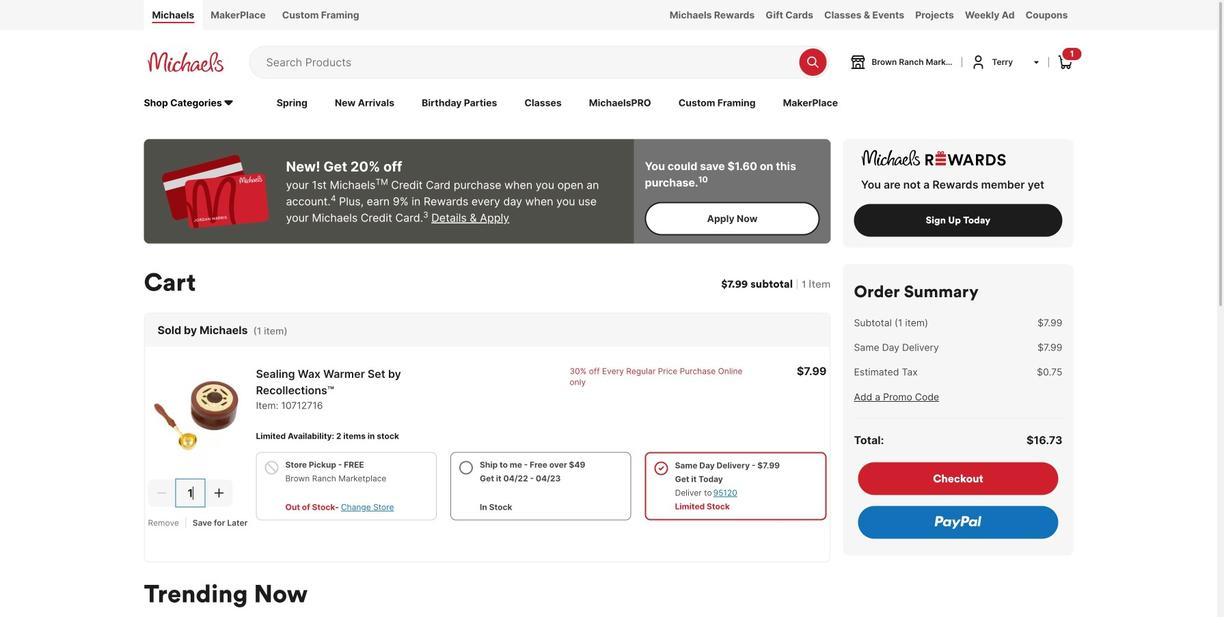 Task type: vqa. For each thing, say whether or not it's contained in the screenshot.
'SEARCH BUTTON' image
yes



Task type: describe. For each thing, give the bounding box(es) containing it.
sealing wax warmer set by recollections™ image
[[148, 364, 248, 464]]

Search Input field
[[266, 46, 793, 78]]

Number Stepper text field
[[176, 480, 205, 507]]

plcc card logo image
[[160, 154, 270, 230]]

mrewards_logo image
[[859, 150, 1010, 166]]



Task type: locate. For each thing, give the bounding box(es) containing it.
shopping cart icon header image
[[1058, 54, 1074, 70]]

search button image
[[807, 55, 820, 69]]



